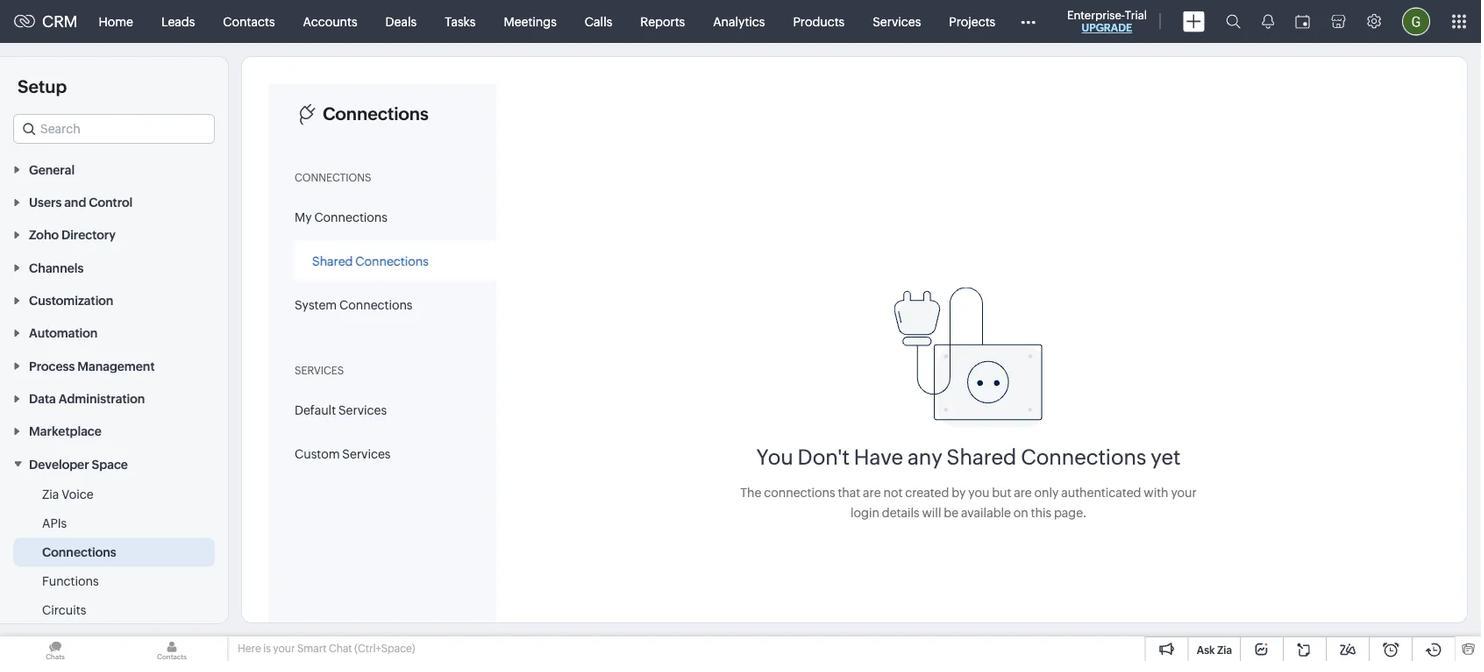 Task type: describe. For each thing, give the bounding box(es) containing it.
functions link
[[42, 572, 99, 590]]

connections link
[[42, 543, 116, 561]]

general button
[[0, 153, 228, 185]]

trial
[[1125, 8, 1147, 21]]

custom
[[295, 447, 340, 461]]

reports
[[641, 14, 685, 29]]

services up default
[[295, 365, 344, 376]]

1 vertical spatial shared
[[947, 445, 1017, 470]]

shared connections
[[312, 254, 429, 268]]

zia voice
[[42, 487, 94, 501]]

only
[[1035, 486, 1059, 500]]

setup
[[18, 76, 67, 96]]

connections
[[764, 486, 836, 500]]

contacts link
[[209, 0, 289, 43]]

automation
[[29, 326, 98, 340]]

here
[[238, 643, 261, 655]]

details
[[882, 506, 920, 520]]

developer
[[29, 457, 89, 471]]

here is your smart chat (ctrl+space)
[[238, 643, 415, 655]]

projects link
[[935, 0, 1010, 43]]

login
[[851, 506, 880, 520]]

ask zia
[[1197, 644, 1233, 656]]

circuits link
[[42, 601, 86, 619]]

directory
[[61, 228, 116, 242]]

profile element
[[1392, 0, 1441, 43]]

create menu image
[[1183, 11, 1205, 32]]

Other Modules field
[[1010, 7, 1048, 36]]

any
[[908, 445, 943, 470]]

authenticated
[[1062, 486, 1142, 500]]

tasks
[[445, 14, 476, 29]]

available
[[961, 506, 1011, 520]]

don't
[[798, 445, 850, 470]]

you don't have any shared connections yet
[[757, 445, 1181, 470]]

accounts
[[303, 14, 358, 29]]

yet
[[1151, 445, 1181, 470]]

(ctrl+space)
[[354, 643, 415, 655]]

this
[[1031, 506, 1052, 520]]

voice
[[62, 487, 94, 501]]

profile image
[[1403, 7, 1431, 36]]

analytics
[[713, 14, 765, 29]]

signals image
[[1262, 14, 1275, 29]]

zoho directory button
[[0, 218, 228, 251]]

you
[[969, 486, 990, 500]]

with
[[1144, 486, 1169, 500]]

default
[[295, 403, 336, 417]]

calendar image
[[1296, 14, 1311, 29]]

data administration
[[29, 392, 145, 406]]

custom services
[[295, 447, 391, 461]]

services right custom
[[342, 447, 391, 461]]

users and control
[[29, 195, 133, 209]]

Search text field
[[14, 115, 214, 143]]

tasks link
[[431, 0, 490, 43]]

customization button
[[0, 284, 228, 316]]

marketplace
[[29, 425, 102, 439]]

chats image
[[0, 637, 111, 661]]

crm
[[42, 13, 78, 30]]

create menu element
[[1173, 0, 1216, 43]]

connections inside the developer space region
[[42, 545, 116, 559]]

your inside the connections that are not created by you but are only authenticated with your login details will be available on this page.
[[1171, 486, 1197, 500]]

contacts image
[[117, 637, 227, 661]]

deals link
[[372, 0, 431, 43]]

customization
[[29, 294, 114, 308]]

products
[[793, 14, 845, 29]]

be
[[944, 506, 959, 520]]

process management
[[29, 359, 155, 373]]

automation button
[[0, 316, 228, 349]]



Task type: vqa. For each thing, say whether or not it's contained in the screenshot.
is
yes



Task type: locate. For each thing, give the bounding box(es) containing it.
projects
[[949, 14, 996, 29]]

you
[[757, 445, 794, 470]]

my
[[295, 210, 312, 224]]

meetings
[[504, 14, 557, 29]]

zia inside the developer space region
[[42, 487, 59, 501]]

1 horizontal spatial zia
[[1218, 644, 1233, 656]]

reports link
[[627, 0, 699, 43]]

on
[[1014, 506, 1029, 520]]

1 vertical spatial your
[[273, 643, 295, 655]]

zia right ask
[[1218, 644, 1233, 656]]

calls link
[[571, 0, 627, 43]]

contacts
[[223, 14, 275, 29]]

services link
[[859, 0, 935, 43]]

channels
[[29, 261, 84, 275]]

chat
[[329, 643, 352, 655]]

default services
[[295, 403, 387, 417]]

0 vertical spatial zia
[[42, 487, 59, 501]]

smart
[[297, 643, 327, 655]]

shared down my connections
[[312, 254, 353, 268]]

space
[[92, 457, 128, 471]]

0 vertical spatial shared
[[312, 254, 353, 268]]

developer space
[[29, 457, 128, 471]]

the
[[741, 486, 762, 500]]

circuits
[[42, 603, 86, 617]]

signals element
[[1252, 0, 1285, 43]]

meetings link
[[490, 0, 571, 43]]

1 horizontal spatial your
[[1171, 486, 1197, 500]]

deals
[[386, 14, 417, 29]]

created
[[905, 486, 950, 500]]

leads
[[161, 14, 195, 29]]

developer space region
[[0, 480, 228, 661]]

enterprise-
[[1068, 8, 1125, 21]]

0 vertical spatial your
[[1171, 486, 1197, 500]]

products link
[[779, 0, 859, 43]]

and
[[64, 195, 86, 209]]

your
[[1171, 486, 1197, 500], [273, 643, 295, 655]]

1 horizontal spatial are
[[1014, 486, 1032, 500]]

are
[[863, 486, 881, 500], [1014, 486, 1032, 500]]

is
[[263, 643, 271, 655]]

calls
[[585, 14, 613, 29]]

administration
[[58, 392, 145, 406]]

that
[[838, 486, 861, 500]]

None field
[[13, 114, 215, 144]]

system
[[295, 298, 337, 312]]

marketplace button
[[0, 415, 228, 447]]

zoho
[[29, 228, 59, 242]]

enterprise-trial upgrade
[[1068, 8, 1147, 34]]

channels button
[[0, 251, 228, 284]]

zoho directory
[[29, 228, 116, 242]]

control
[[89, 195, 133, 209]]

not
[[884, 486, 903, 500]]

are left 'not'
[[863, 486, 881, 500]]

shared up you
[[947, 445, 1017, 470]]

system connections
[[295, 298, 413, 312]]

apis link
[[42, 514, 67, 532]]

1 horizontal spatial shared
[[947, 445, 1017, 470]]

developer space button
[[0, 447, 228, 480]]

1 are from the left
[[863, 486, 881, 500]]

0 horizontal spatial shared
[[312, 254, 353, 268]]

services right default
[[339, 403, 387, 417]]

your right with
[[1171, 486, 1197, 500]]

functions
[[42, 574, 99, 588]]

your right is
[[273, 643, 295, 655]]

2 are from the left
[[1014, 486, 1032, 500]]

upgrade
[[1082, 22, 1133, 34]]

page.
[[1054, 506, 1087, 520]]

search element
[[1216, 0, 1252, 43]]

crm link
[[14, 13, 78, 30]]

analytics link
[[699, 0, 779, 43]]

zia left voice
[[42, 487, 59, 501]]

home link
[[85, 0, 147, 43]]

have
[[854, 445, 904, 470]]

shared
[[312, 254, 353, 268], [947, 445, 1017, 470]]

process
[[29, 359, 75, 373]]

leads link
[[147, 0, 209, 43]]

search image
[[1226, 14, 1241, 29]]

but
[[992, 486, 1012, 500]]

general
[[29, 163, 75, 177]]

users
[[29, 195, 62, 209]]

0 horizontal spatial are
[[863, 486, 881, 500]]

home
[[99, 14, 133, 29]]

data
[[29, 392, 56, 406]]

management
[[77, 359, 155, 373]]

are up on
[[1014, 486, 1032, 500]]

ask
[[1197, 644, 1215, 656]]

users and control button
[[0, 185, 228, 218]]

services
[[873, 14, 921, 29], [295, 365, 344, 376], [339, 403, 387, 417], [342, 447, 391, 461]]

by
[[952, 486, 966, 500]]

services left projects link
[[873, 14, 921, 29]]

process management button
[[0, 349, 228, 382]]

apis
[[42, 516, 67, 530]]

data administration button
[[0, 382, 228, 415]]

1 vertical spatial zia
[[1218, 644, 1233, 656]]

0 horizontal spatial your
[[273, 643, 295, 655]]

0 horizontal spatial zia
[[42, 487, 59, 501]]

zia
[[42, 487, 59, 501], [1218, 644, 1233, 656]]



